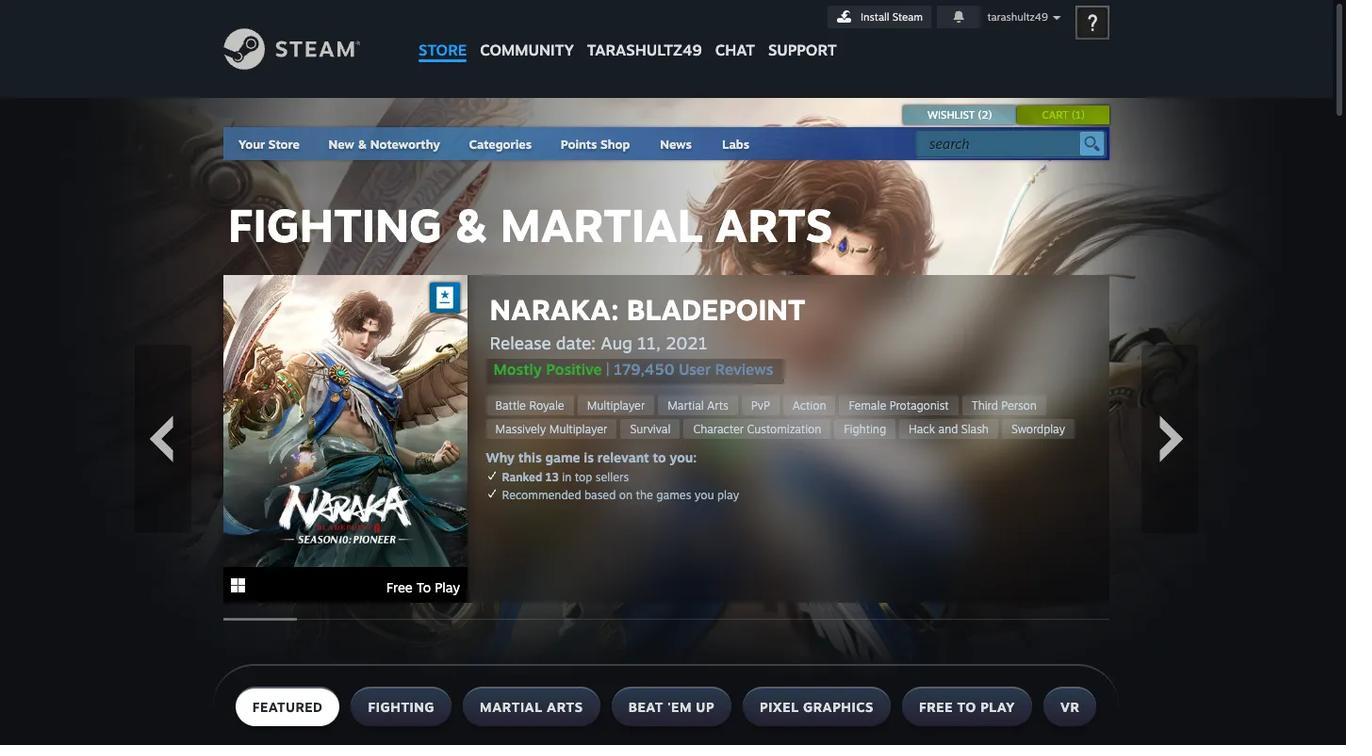 Task type: describe. For each thing, give the bounding box(es) containing it.
free to play link
[[223, 275, 468, 606]]

multiplayer inside third person massively multiplayer
[[550, 422, 608, 436]]

martial arts inside "link"
[[668, 399, 729, 413]]

date:
[[557, 333, 596, 354]]

'em
[[668, 699, 692, 716]]

0 vertical spatial arts
[[715, 197, 833, 254]]

action link
[[784, 396, 836, 416]]

character
[[694, 422, 744, 436]]

search text field
[[930, 132, 1076, 156]]

positive
[[547, 360, 603, 379]]

next image
[[1148, 416, 1195, 463]]

new & noteworthy link
[[328, 137, 440, 152]]

on
[[620, 488, 633, 502]]

and
[[939, 422, 959, 436]]

& for fighting
[[454, 197, 488, 254]]

) for 2
[[988, 108, 992, 122]]

survival link
[[621, 420, 681, 439]]

reviews
[[716, 360, 774, 379]]

why this game is relevant to you:
[[486, 450, 697, 466]]

aug
[[601, 333, 633, 354]]

0 horizontal spatial martial arts
[[480, 699, 584, 716]]

noteworthy
[[370, 137, 440, 152]]

vr
[[1061, 699, 1080, 716]]

1
[[1076, 108, 1081, 122]]

in
[[563, 470, 572, 485]]

play for free to play
[[981, 699, 1016, 716]]

play
[[718, 488, 740, 502]]

labs
[[722, 137, 749, 152]]

character customization link
[[684, 420, 831, 439]]

) for 1
[[1081, 108, 1085, 122]]

179,450
[[614, 360, 675, 379]]

1 vertical spatial tarashultz49
[[587, 41, 702, 59]]

points
[[561, 137, 597, 152]]

fighting link
[[835, 420, 896, 439]]

up
[[696, 699, 715, 716]]

play for free to play
[[435, 580, 460, 596]]

|
[[606, 360, 610, 379]]

martial arts link
[[659, 396, 738, 416]]

pixel graphics
[[760, 699, 874, 716]]

relevant
[[598, 450, 650, 466]]

0 vertical spatial tarashultz49
[[987, 10, 1048, 24]]

( for 2
[[978, 108, 982, 122]]

2 vertical spatial arts
[[547, 699, 584, 716]]

sellers
[[596, 470, 629, 485]]

ranked
[[502, 470, 543, 485]]

hack
[[909, 422, 936, 436]]

2021
[[666, 333, 708, 354]]

naraka:
[[490, 292, 620, 327]]

slash
[[962, 422, 989, 436]]

this
[[519, 450, 542, 466]]

2 vertical spatial fighting
[[369, 699, 435, 716]]

multiplayer link
[[578, 396, 655, 416]]

store
[[419, 41, 467, 59]]

recommended based on the games you play
[[502, 488, 740, 502]]

pixel
[[760, 699, 800, 716]]

action
[[793, 399, 827, 413]]

labs link
[[707, 127, 765, 160]]

massively
[[496, 422, 547, 436]]

new & noteworthy
[[328, 137, 440, 152]]

install steam
[[861, 10, 923, 24]]

female protagonist
[[849, 399, 949, 413]]

person
[[1002, 399, 1037, 413]]

0 vertical spatial to
[[653, 450, 667, 466]]

royale
[[530, 399, 565, 413]]

cart
[[1042, 108, 1069, 122]]

martial inside "link"
[[668, 399, 704, 413]]

fighting for fighting link
[[844, 422, 887, 436]]

hack and slash
[[909, 422, 989, 436]]

your store link
[[239, 137, 300, 152]]

release
[[490, 333, 552, 354]]

game
[[546, 450, 581, 466]]

chat link
[[709, 0, 762, 64]]

arts inside "link"
[[708, 399, 729, 413]]

female
[[849, 399, 887, 413]]

pvp link
[[742, 396, 780, 416]]

free to play
[[386, 580, 460, 596]]



Task type: vqa. For each thing, say whether or not it's contained in the screenshot.
the 'Person' in Third-Person Shooter link
no



Task type: locate. For each thing, give the bounding box(es) containing it.
( for 1
[[1072, 108, 1076, 122]]

13
[[546, 470, 559, 485]]

chat
[[715, 41, 755, 59]]

why
[[486, 450, 515, 466]]

swordplay link
[[1002, 420, 1075, 439]]

2
[[982, 108, 988, 122]]

third person massively multiplayer
[[496, 399, 1037, 436]]

& down categories on the left of the page
[[454, 197, 488, 254]]

store link
[[412, 0, 473, 68]]

fighting
[[228, 197, 442, 254], [844, 422, 887, 436], [369, 699, 435, 716]]

your
[[239, 137, 265, 152]]

based
[[585, 488, 616, 502]]

community link
[[473, 0, 581, 68]]

1 horizontal spatial &
[[454, 197, 488, 254]]

( right the wishlist
[[978, 108, 982, 122]]

you:
[[670, 450, 697, 466]]

wishlist                 ( 2 )
[[928, 108, 992, 122]]

1 vertical spatial fighting
[[844, 422, 887, 436]]

) right 'cart'
[[1081, 108, 1085, 122]]

install
[[861, 10, 890, 24]]

play
[[435, 580, 460, 596], [981, 699, 1016, 716]]

free
[[386, 580, 413, 596], [920, 699, 954, 716]]

naraka: bladepoint release date: aug 11, 2021 mostly positive | 179,450 user reviews
[[490, 292, 806, 379]]

graphics
[[804, 699, 874, 716]]

store
[[269, 137, 300, 152]]

battle
[[496, 399, 526, 413]]

categories link
[[469, 137, 532, 152]]

news link
[[645, 127, 707, 160]]

martial
[[500, 197, 703, 254], [668, 399, 704, 413], [480, 699, 543, 716]]

multiplayer
[[587, 399, 645, 413], [550, 422, 608, 436]]

(
[[978, 108, 982, 122], [1072, 108, 1076, 122]]

1 vertical spatial arts
[[708, 399, 729, 413]]

multiplayer up 'is'
[[550, 422, 608, 436]]

& right new
[[358, 137, 367, 152]]

1 horizontal spatial free
[[920, 699, 954, 716]]

1 vertical spatial free
[[920, 699, 954, 716]]

0 vertical spatial martial
[[500, 197, 703, 254]]

news
[[660, 137, 692, 152]]

steam
[[892, 10, 923, 24]]

free for free to play
[[920, 699, 954, 716]]

character customization
[[694, 422, 822, 436]]

arts
[[715, 197, 833, 254], [708, 399, 729, 413], [547, 699, 584, 716]]

massively multiplayer link
[[486, 420, 617, 439]]

games
[[657, 488, 692, 502]]

naraka: bladepoint link
[[490, 292, 806, 327]]

free to play
[[920, 699, 1016, 716]]

play inside 'link'
[[435, 580, 460, 596]]

11,
[[638, 333, 661, 354]]

0 horizontal spatial &
[[358, 137, 367, 152]]

support link
[[762, 0, 843, 64]]

1 vertical spatial martial
[[668, 399, 704, 413]]

2 vertical spatial martial
[[480, 699, 543, 716]]

categories
[[469, 137, 532, 152]]

0 horizontal spatial tarashultz49
[[587, 41, 702, 59]]

featured
[[253, 699, 323, 716]]

1 vertical spatial martial arts
[[480, 699, 584, 716]]

martial arts
[[668, 399, 729, 413], [480, 699, 584, 716]]

play left vr
[[981, 699, 1016, 716]]

0 horizontal spatial play
[[435, 580, 460, 596]]

previous image
[[138, 416, 185, 463]]

1 horizontal spatial )
[[1081, 108, 1085, 122]]

protagonist
[[890, 399, 949, 413]]

&
[[358, 137, 367, 152], [454, 197, 488, 254]]

user
[[679, 360, 711, 379]]

multiplayer down '|' on the left of the page
[[587, 399, 645, 413]]

points shop
[[561, 137, 630, 152]]

1 vertical spatial play
[[981, 699, 1016, 716]]

0 horizontal spatial free
[[386, 580, 413, 596]]

1 vertical spatial multiplayer
[[550, 422, 608, 436]]

third
[[972, 399, 999, 413]]

free for free to play
[[386, 580, 413, 596]]

you
[[695, 488, 715, 502]]

survival
[[631, 422, 671, 436]]

beat 'em up
[[629, 699, 715, 716]]

top
[[575, 470, 593, 485]]

wishlist
[[928, 108, 975, 122]]

the
[[636, 488, 654, 502]]

0 horizontal spatial (
[[978, 108, 982, 122]]

community
[[480, 41, 574, 59]]

1 horizontal spatial play
[[981, 699, 1016, 716]]

is
[[584, 450, 594, 466]]

bladepoint
[[627, 292, 806, 327]]

1 horizontal spatial (
[[1072, 108, 1076, 122]]

0 vertical spatial &
[[358, 137, 367, 152]]

) up 'search' text box
[[988, 108, 992, 122]]

naraka: bladepoint image
[[223, 275, 468, 568]]

battle royale link
[[486, 396, 574, 416]]

1 horizontal spatial tarashultz49
[[987, 10, 1048, 24]]

0 vertical spatial multiplayer
[[587, 399, 645, 413]]

1 ) from the left
[[988, 108, 992, 122]]

0 vertical spatial free
[[386, 580, 413, 596]]

0 horizontal spatial to
[[653, 450, 667, 466]]

recommended
[[502, 488, 582, 502]]

1 horizontal spatial to
[[958, 699, 977, 716]]

& for new
[[358, 137, 367, 152]]

tarashultz49 link
[[581, 0, 709, 68]]

arts up the character
[[708, 399, 729, 413]]

0 horizontal spatial )
[[988, 108, 992, 122]]

your store
[[239, 137, 300, 152]]

2 ( from the left
[[1072, 108, 1076, 122]]

beat
[[629, 699, 664, 716]]

mostly
[[494, 360, 542, 379]]

0 vertical spatial play
[[435, 580, 460, 596]]

ranked 13 in top sellers
[[502, 470, 629, 485]]

points shop link
[[545, 127, 645, 160]]

fighting for fighting & martial arts
[[228, 197, 442, 254]]

third person link
[[963, 396, 1047, 416]]

female protagonist link
[[840, 396, 959, 416]]

free inside free to play 'link'
[[386, 580, 413, 596]]

pvp
[[752, 399, 770, 413]]

cart         ( 1 )
[[1042, 108, 1085, 122]]

swordplay
[[1012, 422, 1066, 436]]

1 horizontal spatial martial arts
[[668, 399, 729, 413]]

0 vertical spatial fighting
[[228, 197, 442, 254]]

1 ( from the left
[[978, 108, 982, 122]]

2 ) from the left
[[1081, 108, 1085, 122]]

play right "to"
[[435, 580, 460, 596]]

install steam link
[[828, 6, 931, 28]]

( right 'cart'
[[1072, 108, 1076, 122]]

arts down labs
[[715, 197, 833, 254]]

fighting & martial arts
[[228, 197, 833, 254]]

0 vertical spatial martial arts
[[668, 399, 729, 413]]

arts left beat
[[547, 699, 584, 716]]

customization
[[748, 422, 822, 436]]

1 vertical spatial &
[[454, 197, 488, 254]]

1 vertical spatial to
[[958, 699, 977, 716]]



